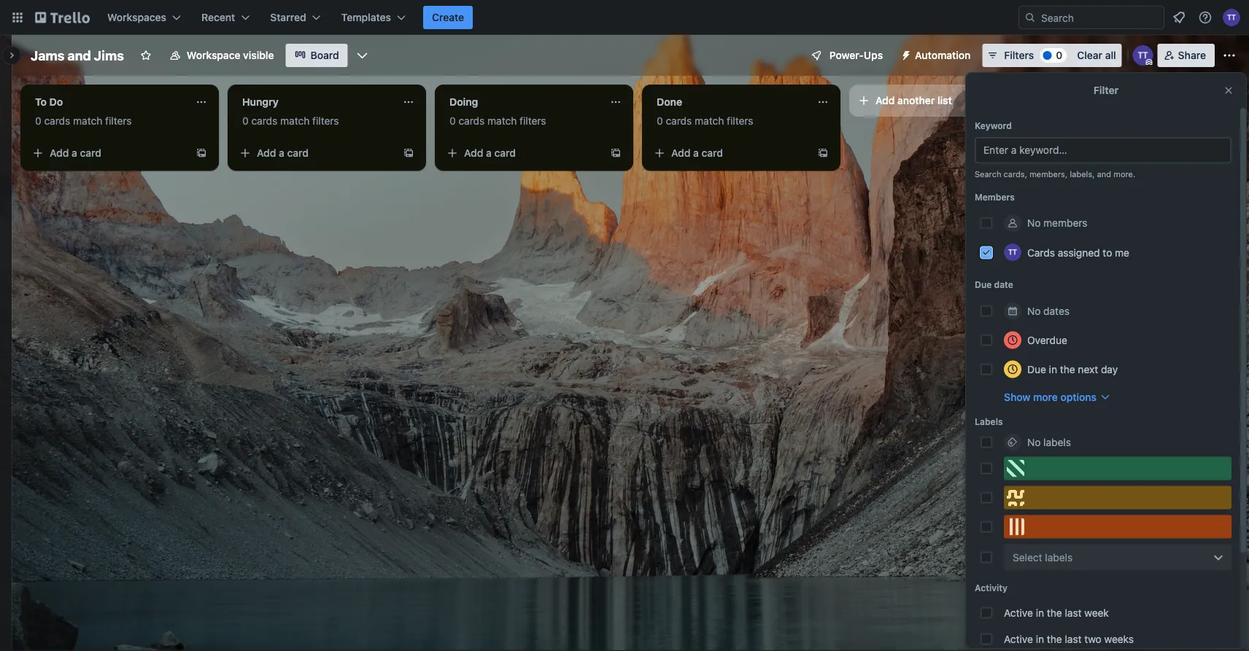 Task type: describe. For each thing, give the bounding box(es) containing it.
create from template… image for hungry
[[403, 147, 415, 159]]

labels,
[[1070, 170, 1095, 179]]

Enter a keyword… text field
[[975, 137, 1232, 163]]

no labels
[[1028, 436, 1071, 449]]

next
[[1078, 363, 1099, 376]]

automation
[[915, 49, 971, 61]]

jims
[[94, 47, 124, 63]]

color: green, title: none element
[[1004, 457, 1232, 481]]

in for active in the last week
[[1036, 607, 1044, 619]]

add a card button for done
[[648, 142, 812, 165]]

card for hungry
[[287, 147, 309, 159]]

cards for hungry
[[251, 115, 278, 127]]

workspaces button
[[99, 6, 190, 29]]

match for done
[[695, 115, 724, 127]]

Board name text field
[[23, 44, 131, 67]]

filters for to do
[[105, 115, 132, 127]]

workspace
[[187, 49, 241, 61]]

labels
[[975, 417, 1003, 427]]

0 cards match filters for to do
[[35, 115, 132, 127]]

me
[[1115, 247, 1130, 259]]

starred
[[270, 11, 306, 23]]

active in the last two weeks
[[1004, 634, 1134, 646]]

dates
[[1044, 305, 1070, 317]]

board link
[[286, 44, 348, 67]]

members
[[975, 192, 1015, 202]]

ups
[[864, 49, 883, 61]]

show more options
[[1004, 391, 1097, 403]]

overdue
[[1028, 334, 1068, 346]]

labels for no labels
[[1044, 436, 1071, 449]]

match for to do
[[73, 115, 102, 127]]

no for no members
[[1028, 217, 1041, 229]]

activity
[[975, 584, 1008, 594]]

share
[[1179, 49, 1206, 61]]

date
[[994, 280, 1014, 290]]

active for active in the last week
[[1004, 607, 1033, 619]]

add for to do
[[50, 147, 69, 159]]

search cards, members, labels, and more.
[[975, 170, 1136, 179]]

add inside button
[[876, 95, 895, 107]]

show
[[1004, 391, 1031, 403]]

cards for done
[[666, 115, 692, 127]]

create from template… image for to do
[[196, 147, 207, 159]]

primary element
[[0, 0, 1250, 35]]

this member is an admin of this board. image
[[1146, 59, 1153, 66]]

weeks
[[1105, 634, 1134, 646]]

Done text field
[[648, 91, 809, 114]]

create button
[[423, 6, 473, 29]]

no dates
[[1028, 305, 1070, 317]]

1 horizontal spatial terry turtle (terryturtle) image
[[1133, 45, 1154, 66]]

cards assigned to me
[[1028, 247, 1130, 259]]

match for doing
[[488, 115, 517, 127]]

filters
[[1005, 49, 1034, 61]]

add a card button for to do
[[26, 142, 190, 165]]

match for hungry
[[280, 115, 310, 127]]

visible
[[243, 49, 274, 61]]

do
[[49, 96, 63, 108]]

card for done
[[702, 147, 723, 159]]

workspaces
[[107, 11, 166, 23]]

done
[[657, 96, 682, 108]]

all
[[1106, 49, 1116, 61]]

0 left clear
[[1056, 49, 1063, 61]]

no for no dates
[[1028, 305, 1041, 317]]

add a card for hungry
[[257, 147, 309, 159]]

0 notifications image
[[1171, 9, 1188, 26]]

create from template… image for doing
[[610, 147, 622, 159]]

another
[[898, 95, 935, 107]]

search image
[[1025, 12, 1036, 23]]

in for active in the last two weeks
[[1036, 634, 1044, 646]]

add a card button for hungry
[[234, 142, 397, 165]]

a for to do
[[72, 147, 77, 159]]

add a card for done
[[671, 147, 723, 159]]

show more options button
[[1004, 390, 1112, 405]]

add a card button for doing
[[441, 142, 604, 165]]

to do
[[35, 96, 63, 108]]

last for two
[[1065, 634, 1082, 646]]

sm image
[[895, 44, 915, 64]]

add another list
[[876, 95, 952, 107]]

no for no labels
[[1028, 436, 1041, 449]]

clear
[[1077, 49, 1103, 61]]

jams
[[31, 47, 64, 63]]

color: yellow, title: none element
[[1004, 486, 1232, 510]]

0 cards match filters for done
[[657, 115, 754, 127]]

power-ups
[[830, 49, 883, 61]]

search
[[975, 170, 1002, 179]]

card for to do
[[80, 147, 101, 159]]

2 vertical spatial terry turtle (terryturtle) image
[[1004, 244, 1022, 261]]

automation button
[[895, 44, 980, 67]]

add for done
[[671, 147, 691, 159]]

workspace visible button
[[160, 44, 283, 67]]

0 for done
[[657, 115, 663, 127]]

filters for done
[[727, 115, 754, 127]]

open information menu image
[[1198, 10, 1213, 25]]

2 horizontal spatial terry turtle (terryturtle) image
[[1223, 9, 1241, 26]]

keyword
[[975, 120, 1012, 131]]

to
[[35, 96, 47, 108]]

show menu image
[[1223, 48, 1237, 63]]



Task type: vqa. For each thing, say whether or not it's contained in the screenshot.
Share
yes



Task type: locate. For each thing, give the bounding box(es) containing it.
labels right select
[[1045, 552, 1073, 564]]

the left next
[[1060, 363, 1076, 376]]

the
[[1060, 363, 1076, 376], [1047, 607, 1062, 619], [1047, 634, 1062, 646]]

and left jims
[[68, 47, 91, 63]]

add a card down do
[[50, 147, 101, 159]]

no down more
[[1028, 436, 1041, 449]]

2 cards from the left
[[251, 115, 278, 127]]

To Do text field
[[26, 91, 187, 114]]

0 vertical spatial terry turtle (terryturtle) image
[[1223, 9, 1241, 26]]

1 vertical spatial due
[[1028, 363, 1047, 376]]

labels down show more options button
[[1044, 436, 1071, 449]]

cards down hungry
[[251, 115, 278, 127]]

create from template… image
[[817, 147, 829, 159]]

back to home image
[[35, 6, 90, 29]]

2 create from template… image from the left
[[403, 147, 415, 159]]

in down active in the last week
[[1036, 634, 1044, 646]]

and
[[68, 47, 91, 63], [1097, 170, 1112, 179]]

filters down to do text box
[[105, 115, 132, 127]]

4 add a card button from the left
[[648, 142, 812, 165]]

2 last from the top
[[1065, 634, 1082, 646]]

in up active in the last two weeks
[[1036, 607, 1044, 619]]

recent
[[201, 11, 235, 23]]

2 filters from the left
[[312, 115, 339, 127]]

1 create from template… image from the left
[[196, 147, 207, 159]]

1 match from the left
[[73, 115, 102, 127]]

and inside text field
[[68, 47, 91, 63]]

list
[[938, 95, 952, 107]]

1 vertical spatial labels
[[1045, 552, 1073, 564]]

add down hungry
[[257, 147, 276, 159]]

select labels
[[1013, 552, 1073, 564]]

power-
[[830, 49, 864, 61]]

terry turtle (terryturtle) image
[[1223, 9, 1241, 26], [1133, 45, 1154, 66], [1004, 244, 1022, 261]]

add a card for doing
[[464, 147, 516, 159]]

add a card button down hungry text box
[[234, 142, 397, 165]]

clear all button
[[1072, 44, 1122, 67]]

no
[[1028, 217, 1041, 229], [1028, 305, 1041, 317], [1028, 436, 1041, 449]]

active
[[1004, 607, 1033, 619], [1004, 634, 1033, 646]]

cards
[[1028, 247, 1055, 259]]

add a card button down 'done' text box at top right
[[648, 142, 812, 165]]

0 down to
[[35, 115, 41, 127]]

close popover image
[[1223, 85, 1235, 96]]

a down hungry text box
[[279, 147, 285, 159]]

a for doing
[[486, 147, 492, 159]]

in up show more options
[[1049, 363, 1058, 376]]

share button
[[1158, 44, 1215, 67]]

1 horizontal spatial and
[[1097, 170, 1112, 179]]

customize views image
[[355, 48, 370, 63]]

the for day
[[1060, 363, 1076, 376]]

due
[[975, 280, 992, 290], [1028, 363, 1047, 376]]

3 a from the left
[[486, 147, 492, 159]]

workspace visible
[[187, 49, 274, 61]]

create from template… image
[[196, 147, 207, 159], [403, 147, 415, 159], [610, 147, 622, 159]]

2 no from the top
[[1028, 305, 1041, 317]]

3 add a card from the left
[[464, 147, 516, 159]]

due in the next day
[[1028, 363, 1118, 376]]

3 filters from the left
[[520, 115, 546, 127]]

members,
[[1030, 170, 1068, 179]]

filters down hungry text box
[[312, 115, 339, 127]]

0 horizontal spatial and
[[68, 47, 91, 63]]

to
[[1103, 247, 1113, 259]]

and left more.
[[1097, 170, 1112, 179]]

0 vertical spatial the
[[1060, 363, 1076, 376]]

add a card down done
[[671, 147, 723, 159]]

active for active in the last two weeks
[[1004, 634, 1033, 646]]

0 for doing
[[450, 115, 456, 127]]

0 for to do
[[35, 115, 41, 127]]

add down doing
[[464, 147, 484, 159]]

select
[[1013, 552, 1043, 564]]

a for done
[[693, 147, 699, 159]]

1 a from the left
[[72, 147, 77, 159]]

4 match from the left
[[695, 115, 724, 127]]

2 match from the left
[[280, 115, 310, 127]]

2 horizontal spatial create from template… image
[[610, 147, 622, 159]]

2 card from the left
[[287, 147, 309, 159]]

active down activity
[[1004, 607, 1033, 619]]

create
[[432, 11, 464, 23]]

0 cards match filters for hungry
[[242, 115, 339, 127]]

0 cards match filters down doing text box
[[450, 115, 546, 127]]

1 cards from the left
[[44, 115, 70, 127]]

add a card
[[50, 147, 101, 159], [257, 147, 309, 159], [464, 147, 516, 159], [671, 147, 723, 159]]

match down doing text box
[[488, 115, 517, 127]]

0 cards match filters for doing
[[450, 115, 546, 127]]

the down active in the last week
[[1047, 634, 1062, 646]]

card down doing text box
[[495, 147, 516, 159]]

terry turtle (terryturtle) image right open information menu image
[[1223, 9, 1241, 26]]

0 vertical spatial and
[[68, 47, 91, 63]]

color: orange, title: none element
[[1004, 516, 1232, 539]]

2 add a card from the left
[[257, 147, 309, 159]]

match
[[73, 115, 102, 127], [280, 115, 310, 127], [488, 115, 517, 127], [695, 115, 724, 127]]

0 for hungry
[[242, 115, 249, 127]]

last for week
[[1065, 607, 1082, 619]]

filters for hungry
[[312, 115, 339, 127]]

Doing text field
[[441, 91, 601, 114]]

1 0 cards match filters from the left
[[35, 115, 132, 127]]

filters for doing
[[520, 115, 546, 127]]

3 no from the top
[[1028, 436, 1041, 449]]

0 down hungry
[[242, 115, 249, 127]]

terry turtle (terryturtle) image left cards
[[1004, 244, 1022, 261]]

0 cards match filters
[[35, 115, 132, 127], [242, 115, 339, 127], [450, 115, 546, 127], [657, 115, 754, 127]]

3 create from template… image from the left
[[610, 147, 622, 159]]

add left another
[[876, 95, 895, 107]]

1 horizontal spatial due
[[1028, 363, 1047, 376]]

filters down doing text box
[[520, 115, 546, 127]]

3 add a card button from the left
[[441, 142, 604, 165]]

1 card from the left
[[80, 147, 101, 159]]

3 cards from the left
[[459, 115, 485, 127]]

4 cards from the left
[[666, 115, 692, 127]]

0 horizontal spatial due
[[975, 280, 992, 290]]

1 no from the top
[[1028, 217, 1041, 229]]

add a card button down doing text box
[[441, 142, 604, 165]]

0 down doing
[[450, 115, 456, 127]]

two
[[1085, 634, 1102, 646]]

card down 'done' text box at top right
[[702, 147, 723, 159]]

star or unstar board image
[[140, 50, 152, 61]]

starred button
[[262, 6, 330, 29]]

4 0 cards match filters from the left
[[657, 115, 754, 127]]

day
[[1101, 363, 1118, 376]]

3 card from the left
[[495, 147, 516, 159]]

add for doing
[[464, 147, 484, 159]]

no members
[[1028, 217, 1088, 229]]

2 vertical spatial no
[[1028, 436, 1041, 449]]

0 vertical spatial labels
[[1044, 436, 1071, 449]]

1 filters from the left
[[105, 115, 132, 127]]

templates
[[341, 11, 391, 23]]

templates button
[[333, 6, 415, 29]]

0 vertical spatial due
[[975, 280, 992, 290]]

the for two
[[1047, 634, 1062, 646]]

1 vertical spatial the
[[1047, 607, 1062, 619]]

0 horizontal spatial terry turtle (terryturtle) image
[[1004, 244, 1022, 261]]

0
[[1056, 49, 1063, 61], [35, 115, 41, 127], [242, 115, 249, 127], [450, 115, 456, 127], [657, 115, 663, 127]]

cards down doing
[[459, 115, 485, 127]]

0 cards match filters down hungry text box
[[242, 115, 339, 127]]

2 a from the left
[[279, 147, 285, 159]]

cards
[[44, 115, 70, 127], [251, 115, 278, 127], [459, 115, 485, 127], [666, 115, 692, 127]]

2 vertical spatial the
[[1047, 634, 1062, 646]]

add for hungry
[[257, 147, 276, 159]]

jams and jims
[[31, 47, 124, 63]]

Hungry text field
[[234, 91, 394, 114]]

labels
[[1044, 436, 1071, 449], [1045, 552, 1073, 564]]

add
[[876, 95, 895, 107], [50, 147, 69, 159], [257, 147, 276, 159], [464, 147, 484, 159], [671, 147, 691, 159]]

last
[[1065, 607, 1082, 619], [1065, 634, 1082, 646]]

0 vertical spatial no
[[1028, 217, 1041, 229]]

3 0 cards match filters from the left
[[450, 115, 546, 127]]

more
[[1033, 391, 1058, 403]]

active in the last week
[[1004, 607, 1109, 619]]

4 filters from the left
[[727, 115, 754, 127]]

a down to do text box
[[72, 147, 77, 159]]

1 vertical spatial and
[[1097, 170, 1112, 179]]

card down to do text box
[[80, 147, 101, 159]]

no left dates
[[1028, 305, 1041, 317]]

due for due in the next day
[[1028, 363, 1047, 376]]

due for due date
[[975, 280, 992, 290]]

0 cards match filters down to do text box
[[35, 115, 132, 127]]

add a card for to do
[[50, 147, 101, 159]]

a down doing text box
[[486, 147, 492, 159]]

add a card down hungry
[[257, 147, 309, 159]]

4 add a card from the left
[[671, 147, 723, 159]]

due left 'date'
[[975, 280, 992, 290]]

Search field
[[1036, 7, 1164, 28]]

0 vertical spatial in
[[1049, 363, 1058, 376]]

4 a from the left
[[693, 147, 699, 159]]

1 last from the top
[[1065, 607, 1082, 619]]

in
[[1049, 363, 1058, 376], [1036, 607, 1044, 619], [1036, 634, 1044, 646]]

1 horizontal spatial create from template… image
[[403, 147, 415, 159]]

4 card from the left
[[702, 147, 723, 159]]

2 active from the top
[[1004, 634, 1033, 646]]

2 vertical spatial in
[[1036, 634, 1044, 646]]

cards for doing
[[459, 115, 485, 127]]

clear all
[[1077, 49, 1116, 61]]

1 vertical spatial in
[[1036, 607, 1044, 619]]

assigned
[[1058, 247, 1100, 259]]

1 active from the top
[[1004, 607, 1033, 619]]

due up more
[[1028, 363, 1047, 376]]

2 0 cards match filters from the left
[[242, 115, 339, 127]]

cards down do
[[44, 115, 70, 127]]

1 vertical spatial last
[[1065, 634, 1082, 646]]

card down hungry text box
[[287, 147, 309, 159]]

filter
[[1094, 84, 1119, 96]]

0 vertical spatial active
[[1004, 607, 1033, 619]]

add down done
[[671, 147, 691, 159]]

more.
[[1114, 170, 1136, 179]]

add a card button
[[26, 142, 190, 165], [234, 142, 397, 165], [441, 142, 604, 165], [648, 142, 812, 165]]

the for week
[[1047, 607, 1062, 619]]

the up active in the last two weeks
[[1047, 607, 1062, 619]]

active down active in the last week
[[1004, 634, 1033, 646]]

last left two
[[1065, 634, 1082, 646]]

labels for select labels
[[1045, 552, 1073, 564]]

match down 'done' text box at top right
[[695, 115, 724, 127]]

a for hungry
[[279, 147, 285, 159]]

a down 'done' text box at top right
[[693, 147, 699, 159]]

filters
[[105, 115, 132, 127], [312, 115, 339, 127], [520, 115, 546, 127], [727, 115, 754, 127]]

1 vertical spatial terry turtle (terryturtle) image
[[1133, 45, 1154, 66]]

1 add a card from the left
[[50, 147, 101, 159]]

in for due in the next day
[[1049, 363, 1058, 376]]

week
[[1085, 607, 1109, 619]]

last left week
[[1065, 607, 1082, 619]]

doing
[[450, 96, 478, 108]]

switch to… image
[[10, 10, 25, 25]]

members
[[1044, 217, 1088, 229]]

board
[[311, 49, 339, 61]]

no up cards
[[1028, 217, 1041, 229]]

0 down done
[[657, 115, 663, 127]]

cards for to do
[[44, 115, 70, 127]]

0 cards match filters down 'done' text box at top right
[[657, 115, 754, 127]]

2 add a card button from the left
[[234, 142, 397, 165]]

terry turtle (terryturtle) image right all
[[1133, 45, 1154, 66]]

match down to do text box
[[73, 115, 102, 127]]

add down do
[[50, 147, 69, 159]]

match down hungry text box
[[280, 115, 310, 127]]

cards,
[[1004, 170, 1028, 179]]

0 vertical spatial last
[[1065, 607, 1082, 619]]

add a card down doing
[[464, 147, 516, 159]]

1 vertical spatial no
[[1028, 305, 1041, 317]]

add a card button down to do text box
[[26, 142, 190, 165]]

3 match from the left
[[488, 115, 517, 127]]

add another list button
[[850, 85, 1048, 117]]

filters down 'done' text box at top right
[[727, 115, 754, 127]]

1 vertical spatial active
[[1004, 634, 1033, 646]]

recent button
[[193, 6, 259, 29]]

card
[[80, 147, 101, 159], [287, 147, 309, 159], [495, 147, 516, 159], [702, 147, 723, 159]]

power-ups button
[[801, 44, 892, 67]]

due date
[[975, 280, 1014, 290]]

hungry
[[242, 96, 279, 108]]

options
[[1061, 391, 1097, 403]]

card for doing
[[495, 147, 516, 159]]

0 horizontal spatial create from template… image
[[196, 147, 207, 159]]

1 add a card button from the left
[[26, 142, 190, 165]]

cards down done
[[666, 115, 692, 127]]

a
[[72, 147, 77, 159], [279, 147, 285, 159], [486, 147, 492, 159], [693, 147, 699, 159]]



